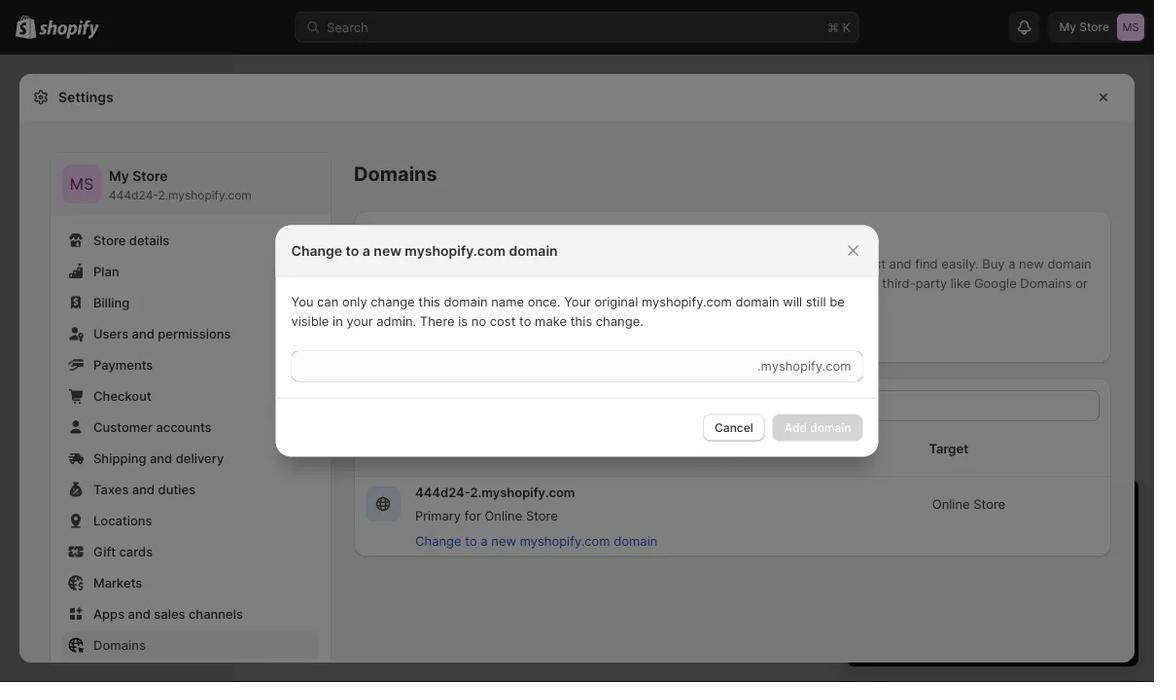 Task type: locate. For each thing, give the bounding box(es) containing it.
0 horizontal spatial buy
[[504, 326, 525, 341]]

0 vertical spatial this
[[419, 294, 441, 309]]

your down only
[[347, 314, 373, 329]]

plan
[[93, 264, 119, 279]]

online right days
[[933, 496, 971, 511]]

your
[[675, 256, 702, 271], [347, 314, 373, 329], [991, 497, 1031, 521]]

like
[[951, 275, 971, 290]]

connect existing domain
[[635, 326, 773, 341]]

1 vertical spatial myshopify.com
[[642, 294, 732, 309]]

your inside dropdown button
[[991, 497, 1031, 521]]

new
[[374, 242, 402, 259], [1020, 256, 1045, 271], [528, 326, 552, 341], [492, 533, 517, 548]]

or right google
[[1076, 275, 1089, 290]]

and right the 'apps' on the left bottom
[[128, 606, 151, 621]]

1 vertical spatial domains
[[1021, 275, 1073, 290]]

store right my
[[133, 168, 168, 184]]

to down 444d24-2.myshopify.com primary for online store
[[465, 533, 477, 548]]

and
[[890, 256, 912, 271], [132, 326, 155, 341], [150, 450, 172, 466], [132, 482, 155, 497], [128, 606, 151, 621]]

sales
[[154, 606, 185, 621]]

444d24- up "primary"
[[415, 485, 470, 500]]

gift cards link
[[62, 538, 319, 565]]

new down 444d24-2.myshopify.com primary for online store
[[492, 533, 517, 548]]

locations
[[93, 513, 152, 528]]

users and permissions link
[[62, 320, 319, 347]]

can
[[833, 256, 855, 271], [317, 294, 339, 309]]

in inside dropdown button
[[969, 497, 985, 521]]

1 vertical spatial 3
[[909, 552, 918, 567]]

change to a new myshopify.com domain
[[291, 242, 558, 259], [415, 533, 658, 548]]

in
[[333, 314, 343, 329], [969, 497, 985, 521]]

and for sales
[[128, 606, 151, 621]]

domain inside button
[[614, 533, 658, 548]]

your inside you can only change this domain name once. your original myshopify.com domain will still be visible in your admin. there is no cost to make this change.
[[347, 314, 373, 329]]

0 horizontal spatial 2.myshopify.com
[[158, 188, 252, 202]]

1 vertical spatial for
[[465, 508, 481, 523]]

online inside 444d24-2.myshopify.com primary for online store
[[485, 508, 523, 523]]

2 horizontal spatial myshopify.com
[[642, 294, 732, 309]]

store up plan
[[93, 233, 126, 248]]

customer accounts
[[93, 419, 212, 434]]

2 horizontal spatial domains
[[1021, 275, 1073, 290]]

0 horizontal spatial in
[[333, 314, 343, 329]]

new up change
[[374, 242, 402, 259]]

or up your
[[576, 275, 588, 290]]

gift cards
[[93, 544, 153, 559]]

1 horizontal spatial 2.myshopify.com
[[470, 485, 575, 500]]

0 horizontal spatial 3
[[867, 497, 879, 521]]

online up change to a new myshopify.com domain button
[[485, 508, 523, 523]]

for inside 444d24-2.myshopify.com primary for online store
[[465, 508, 481, 523]]

in inside you can only change this domain name once. your original myshopify.com domain will still be visible in your admin. there is no cost to make this change.
[[333, 314, 343, 329]]

2 horizontal spatial to
[[520, 314, 532, 329]]

cost
[[490, 314, 516, 329]]

change up the 'you'
[[291, 242, 343, 259]]

3 days left in your trial
[[867, 497, 1071, 521]]

0 horizontal spatial change
[[291, 242, 343, 259]]

online
[[933, 496, 971, 511], [485, 508, 523, 523]]

new inside 'secure the perfect domain for your store that customers can trust and find easily. buy a new domain from shopify, or connect a domain you already purchased from a third-party like google domains or godaddy.'
[[1020, 256, 1045, 271]]

2.myshopify.com inside 444d24-2.myshopify.com primary for online store
[[470, 485, 575, 500]]

trial
[[1037, 497, 1071, 521]]

a inside change to a new myshopify.com domain dialog
[[363, 242, 371, 259]]

3 days left in your trial button
[[847, 480, 1139, 521]]

your left trial
[[991, 497, 1031, 521]]

accounts
[[156, 419, 212, 434]]

domain
[[509, 242, 558, 259], [608, 256, 652, 271], [1048, 256, 1092, 271], [654, 275, 698, 290], [444, 294, 488, 309], [736, 294, 780, 309], [555, 326, 596, 341], [732, 326, 773, 341], [614, 533, 658, 548]]

myshopify.com down 'you'
[[642, 294, 732, 309]]

taxes
[[93, 482, 129, 497]]

store up change to a new myshopify.com domain button
[[526, 508, 558, 523]]

new right the easily.
[[1020, 256, 1045, 271]]

myshopify.com inside button
[[520, 533, 611, 548]]

domains
[[354, 162, 438, 186], [1021, 275, 1073, 290], [93, 637, 146, 652]]

change to a new myshopify.com domain up change
[[291, 242, 558, 259]]

change down "primary"
[[415, 533, 462, 548]]

can inside you can only change this domain name once. your original myshopify.com domain will still be visible in your admin. there is no cost to make this change.
[[317, 294, 339, 309]]

444d24- inside 444d24-2.myshopify.com primary for online store
[[415, 485, 470, 500]]

store
[[133, 168, 168, 184], [93, 233, 126, 248], [974, 496, 1006, 511], [526, 508, 558, 523]]

1 vertical spatial 2.myshopify.com
[[470, 485, 575, 500]]

to up only
[[346, 242, 359, 259]]

a down 444d24-2.myshopify.com primary for online store
[[481, 533, 488, 548]]

a down trust
[[872, 275, 879, 290]]

users
[[93, 326, 129, 341]]

from up name
[[492, 275, 520, 290]]

make
[[535, 314, 567, 329]]

store details link
[[62, 227, 319, 254]]

gift
[[93, 544, 116, 559]]

0 vertical spatial 2.myshopify.com
[[158, 188, 252, 202]]

3 inside dropdown button
[[867, 497, 879, 521]]

0 horizontal spatial can
[[317, 294, 339, 309]]

apps and sales channels
[[93, 606, 243, 621]]

domains inside 'secure the perfect domain for your store that customers can trust and find easily. buy a new domain from shopify, or connect a domain you already purchased from a third-party like google domains or godaddy.'
[[1021, 275, 1073, 290]]

google
[[975, 275, 1017, 290]]

2 vertical spatial for
[[969, 552, 986, 567]]

purchased
[[774, 275, 837, 290]]

1 horizontal spatial domains
[[354, 162, 438, 186]]

buy down 'godaddy.'
[[504, 326, 525, 341]]

and down the customer accounts
[[150, 450, 172, 466]]

1 horizontal spatial or
[[1076, 275, 1089, 290]]

new inside dialog
[[374, 242, 402, 259]]

0 horizontal spatial your
[[347, 314, 373, 329]]

domains link
[[62, 631, 319, 659]]

or
[[576, 275, 588, 290], [1076, 275, 1089, 290]]

2 horizontal spatial for
[[969, 552, 986, 567]]

buy
[[983, 256, 1005, 271], [504, 326, 525, 341]]

a up only
[[363, 242, 371, 259]]

store inside 444d24-2.myshopify.com primary for online store
[[526, 508, 558, 523]]

for left 'store'
[[655, 256, 672, 271]]

3 left days
[[867, 497, 879, 521]]

visible
[[291, 314, 329, 329]]

0 vertical spatial to
[[346, 242, 359, 259]]

change
[[291, 242, 343, 259], [415, 533, 462, 548]]

0 vertical spatial 3
[[867, 497, 879, 521]]

1 vertical spatial 444d24-
[[415, 485, 470, 500]]

admin.
[[377, 314, 417, 329]]

buy inside 'secure the perfect domain for your store that customers can trust and find easily. buy a new domain from shopify, or connect a domain you already purchased from a third-party like google domains or godaddy.'
[[983, 256, 1005, 271]]

3 right first
[[909, 552, 918, 567]]

0 vertical spatial for
[[655, 256, 672, 271]]

2 vertical spatial to
[[465, 533, 477, 548]]

can right the 'you'
[[317, 294, 339, 309]]

1 horizontal spatial buy
[[983, 256, 1005, 271]]

0 horizontal spatial domains
[[93, 637, 146, 652]]

1 horizontal spatial your
[[675, 256, 702, 271]]

2.myshopify.com up change to a new myshopify.com domain button
[[470, 485, 575, 500]]

444d24-
[[109, 188, 158, 202], [415, 485, 470, 500]]

1 horizontal spatial can
[[833, 256, 855, 271]]

easily.
[[942, 256, 979, 271]]

you
[[291, 294, 314, 309]]

to down 'godaddy.'
[[520, 314, 532, 329]]

1 vertical spatial to
[[520, 314, 532, 329]]

2 horizontal spatial your
[[991, 497, 1031, 521]]

connect existing domain link
[[623, 320, 785, 347]]

buy up google
[[983, 256, 1005, 271]]

this up there
[[419, 294, 441, 309]]

and up "third-"
[[890, 256, 912, 271]]

k
[[843, 19, 851, 35]]

this down your
[[571, 314, 593, 329]]

shipping and delivery link
[[62, 445, 319, 472]]

myshopify.com up is
[[405, 242, 506, 259]]

for inside 'secure the perfect domain for your store that customers can trust and find easily. buy a new domain from shopify, or connect a domain you already purchased from a third-party like google domains or godaddy.'
[[655, 256, 672, 271]]

and for permissions
[[132, 326, 155, 341]]

for for first 3 months for $1/month
[[969, 552, 986, 567]]

0 horizontal spatial this
[[419, 294, 441, 309]]

0 vertical spatial change
[[291, 242, 343, 259]]

buy new domain
[[504, 326, 596, 341]]

1 vertical spatial your
[[347, 314, 373, 329]]

2 from from the left
[[841, 275, 869, 290]]

1 vertical spatial can
[[317, 294, 339, 309]]

to
[[346, 242, 359, 259], [520, 314, 532, 329], [465, 533, 477, 548]]

can left trust
[[833, 256, 855, 271]]

1 from from the left
[[492, 275, 520, 290]]

2 vertical spatial myshopify.com
[[520, 533, 611, 548]]

1 horizontal spatial 3
[[909, 552, 918, 567]]

0 vertical spatial myshopify.com
[[405, 242, 506, 259]]

1 vertical spatial change
[[415, 533, 462, 548]]

1 vertical spatial this
[[571, 314, 593, 329]]

2 vertical spatial domains
[[93, 637, 146, 652]]

you
[[701, 275, 723, 290]]

for
[[655, 256, 672, 271], [465, 508, 481, 523], [969, 552, 986, 567]]

1 vertical spatial change to a new myshopify.com domain
[[415, 533, 658, 548]]

0 horizontal spatial online
[[485, 508, 523, 523]]

0 vertical spatial can
[[833, 256, 855, 271]]

for right "primary"
[[465, 508, 481, 523]]

and right taxes in the bottom left of the page
[[132, 482, 155, 497]]

2.myshopify.com up 'store details' link
[[158, 188, 252, 202]]

1 horizontal spatial 444d24-
[[415, 485, 470, 500]]

payments
[[93, 357, 153, 372]]

1 or from the left
[[576, 275, 588, 290]]

godaddy.
[[492, 295, 551, 310]]

taxes and duties
[[93, 482, 196, 497]]

0 horizontal spatial for
[[465, 508, 481, 523]]

1 horizontal spatial from
[[841, 275, 869, 290]]

0 vertical spatial change to a new myshopify.com domain
[[291, 242, 558, 259]]

myshopify.com down 444d24-2.myshopify.com primary for online store
[[520, 533, 611, 548]]

.myshopify.com text field
[[291, 351, 754, 382]]

0 vertical spatial your
[[675, 256, 702, 271]]

and right users
[[132, 326, 155, 341]]

change to a new myshopify.com domain down 444d24-2.myshopify.com primary for online store
[[415, 533, 658, 548]]

for right months
[[969, 552, 986, 567]]

your up 'you'
[[675, 256, 702, 271]]

444d24-2.myshopify.com primary for online store
[[415, 485, 575, 523]]

1 horizontal spatial change
[[415, 533, 462, 548]]

1 horizontal spatial to
[[465, 533, 477, 548]]

a inside change to a new myshopify.com domain button
[[481, 533, 488, 548]]

1 horizontal spatial online
[[933, 496, 971, 511]]

0 vertical spatial 444d24-
[[109, 188, 158, 202]]

a
[[363, 242, 371, 259], [1009, 256, 1016, 271], [643, 275, 650, 290], [872, 275, 879, 290], [481, 533, 488, 548]]

0 horizontal spatial from
[[492, 275, 520, 290]]

0 horizontal spatial 444d24-
[[109, 188, 158, 202]]

checkout link
[[62, 382, 319, 410]]

0 vertical spatial in
[[333, 314, 343, 329]]

only
[[342, 294, 367, 309]]

0 horizontal spatial or
[[576, 275, 588, 290]]

444d24- down my
[[109, 188, 158, 202]]

buy new domain link
[[492, 320, 608, 347]]

1 horizontal spatial in
[[969, 497, 985, 521]]

1 vertical spatial in
[[969, 497, 985, 521]]

store right 'left'
[[974, 496, 1006, 511]]

2.myshopify.com
[[158, 188, 252, 202], [470, 485, 575, 500]]

1 horizontal spatial for
[[655, 256, 672, 271]]

0 vertical spatial buy
[[983, 256, 1005, 271]]

2 vertical spatial your
[[991, 497, 1031, 521]]

from up 'be'
[[841, 275, 869, 290]]

once.
[[528, 294, 561, 309]]

shipping and delivery
[[93, 450, 224, 466]]

1 horizontal spatial this
[[571, 314, 593, 329]]

first 3 months for $1/month
[[882, 552, 1046, 567]]

1 vertical spatial buy
[[504, 326, 525, 341]]

in right 'left'
[[969, 497, 985, 521]]

taxes and duties link
[[62, 476, 319, 503]]

1 horizontal spatial myshopify.com
[[520, 533, 611, 548]]

myshopify.com inside you can only change this domain name once. your original myshopify.com domain will still be visible in your admin. there is no cost to make this change.
[[642, 294, 732, 309]]

store details
[[93, 233, 170, 248]]

in down only
[[333, 314, 343, 329]]

change to a new myshopify.com domain inside dialog
[[291, 242, 558, 259]]

my store image
[[62, 164, 101, 203]]



Task type: vqa. For each thing, say whether or not it's contained in the screenshot.
Test Store icon
no



Task type: describe. For each thing, give the bounding box(es) containing it.
users and permissions
[[93, 326, 231, 341]]

there
[[420, 314, 455, 329]]

2 or from the left
[[1076, 275, 1089, 290]]

you can only change this domain name once. your original myshopify.com domain will still be visible in your admin. there is no cost to make this change.
[[291, 294, 845, 329]]

secure
[[492, 256, 534, 271]]

payments link
[[62, 351, 319, 378]]

permissions
[[158, 326, 231, 341]]

0 horizontal spatial to
[[346, 242, 359, 259]]

still
[[806, 294, 827, 309]]

online store
[[933, 496, 1006, 511]]

billing link
[[62, 289, 319, 316]]

months
[[921, 552, 966, 567]]

delivery
[[176, 450, 224, 466]]

and for duties
[[132, 482, 155, 497]]

444d24- inside my store 444d24-2.myshopify.com
[[109, 188, 158, 202]]

party
[[916, 275, 948, 290]]

a up google
[[1009, 256, 1016, 271]]

locations link
[[62, 507, 319, 534]]

customer
[[93, 419, 153, 434]]

.myshopify.com
[[758, 359, 852, 374]]

⌘ k
[[828, 19, 851, 35]]

can inside 'secure the perfect domain for your store that customers can trust and find easily. buy a new domain from shopify, or connect a domain you already purchased from a third-party like google domains or godaddy.'
[[833, 256, 855, 271]]

and for delivery
[[150, 450, 172, 466]]

cancel button
[[703, 414, 765, 441]]

original
[[595, 294, 639, 309]]

new down "once."
[[528, 326, 552, 341]]

domain
[[366, 441, 412, 456]]

store inside my store 444d24-2.myshopify.com
[[133, 168, 168, 184]]

change to a new myshopify.com domain button
[[404, 527, 670, 555]]

that
[[739, 256, 763, 271]]

change.
[[596, 314, 644, 329]]

store
[[705, 256, 736, 271]]

your inside 'secure the perfect domain for your store that customers can trust and find easily. buy a new domain from shopify, or connect a domain you already purchased from a third-party like google domains or godaddy.'
[[675, 256, 702, 271]]

channels
[[189, 606, 243, 621]]

details
[[129, 233, 170, 248]]

customers
[[767, 256, 830, 271]]

domain inside 'link'
[[732, 326, 773, 341]]

shopify image
[[39, 20, 99, 39]]

no
[[472, 314, 487, 329]]

settings
[[58, 89, 113, 106]]

change inside change to a new myshopify.com domain button
[[415, 533, 462, 548]]

plan link
[[62, 258, 319, 285]]

name
[[492, 294, 524, 309]]

is
[[459, 314, 468, 329]]

⌘
[[828, 19, 840, 35]]

change to a new myshopify.com domain dialog
[[0, 225, 1155, 457]]

will
[[783, 294, 803, 309]]

apps and sales channels link
[[62, 600, 319, 628]]

shop settings menu element
[[51, 153, 331, 682]]

settings dialog
[[19, 74, 1135, 682]]

markets
[[93, 575, 142, 590]]

target
[[930, 441, 969, 456]]

change
[[371, 294, 415, 309]]

change to a new myshopify.com domain inside button
[[415, 533, 658, 548]]

shipping
[[93, 450, 146, 466]]

change inside change to a new myshopify.com domain dialog
[[291, 242, 343, 259]]

third-
[[883, 275, 916, 290]]

new inside button
[[492, 533, 517, 548]]

connect
[[635, 326, 682, 341]]

domains inside shop settings menu element
[[93, 637, 146, 652]]

0 vertical spatial domains
[[354, 162, 438, 186]]

cards
[[119, 544, 153, 559]]

duties
[[158, 482, 196, 497]]

to inside you can only change this domain name once. your original myshopify.com domain will still be visible in your admin. there is no cost to make this change.
[[520, 314, 532, 329]]

apps
[[93, 606, 125, 621]]

cancel
[[715, 420, 754, 434]]

days
[[885, 497, 928, 521]]

0 horizontal spatial myshopify.com
[[405, 242, 506, 259]]

customer accounts link
[[62, 413, 319, 441]]

your
[[564, 294, 591, 309]]

$1/month
[[989, 552, 1046, 567]]

2.myshopify.com inside my store 444d24-2.myshopify.com
[[158, 188, 252, 202]]

for for 444d24-2.myshopify.com primary for online store
[[465, 508, 481, 523]]

already
[[727, 275, 771, 290]]

a right connect
[[643, 275, 650, 290]]

markets link
[[62, 569, 319, 596]]

trust
[[858, 256, 886, 271]]

first
[[882, 552, 906, 567]]

secure the perfect domain for your store that customers can trust and find easily. buy a new domain from shopify, or connect a domain you already purchased from a third-party like google domains or godaddy.
[[492, 256, 1092, 310]]

checkout
[[93, 388, 152, 403]]

left
[[934, 497, 964, 521]]

my store 444d24-2.myshopify.com
[[109, 168, 252, 202]]

shopify,
[[523, 275, 572, 290]]

the
[[538, 256, 557, 271]]

ms button
[[62, 164, 101, 203]]

primary
[[415, 508, 461, 523]]

and inside 'secure the perfect domain for your store that customers can trust and find easily. buy a new domain from shopify, or connect a domain you already purchased from a third-party like google domains or godaddy.'
[[890, 256, 912, 271]]

to inside change to a new myshopify.com domain button
[[465, 533, 477, 548]]

connect
[[591, 275, 640, 290]]

billing
[[93, 295, 130, 310]]

existing
[[685, 326, 729, 341]]

search
[[327, 19, 368, 35]]



